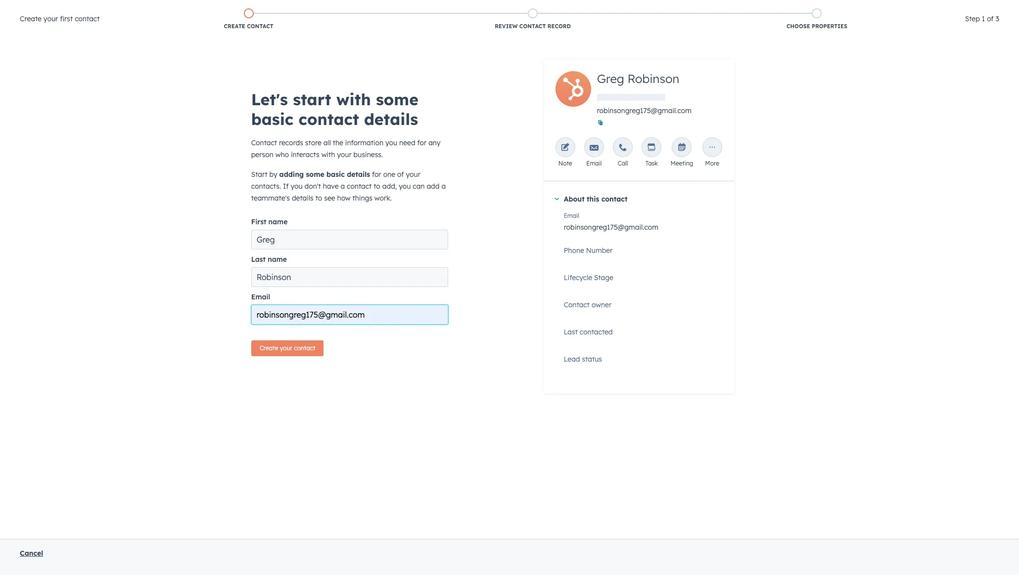 Task type: vqa. For each thing, say whether or not it's contained in the screenshot.
Lead Status
yes



Task type: locate. For each thing, give the bounding box(es) containing it.
hub
[[73, 7, 90, 17]]

0 horizontal spatial a
[[341, 182, 345, 191]]

start by adding some basic details
[[251, 170, 370, 179]]

details
[[364, 109, 418, 129], [347, 170, 370, 179], [292, 194, 314, 203]]

basic up records
[[251, 109, 294, 129]]

email text field down last name text box
[[251, 305, 448, 325]]

need left any at the left
[[399, 138, 415, 147]]

sales
[[335, 8, 350, 16]]

to
[[328, 8, 334, 16], [374, 182, 380, 191], [315, 194, 322, 203]]

greg robinson
[[597, 71, 679, 86]]

create inside button
[[260, 345, 278, 352]]

contact left owner
[[564, 301, 590, 310]]

phone number
[[564, 246, 613, 255]]

information
[[345, 138, 383, 147]]

of right '1'
[[987, 14, 994, 23]]

Email text field
[[564, 218, 722, 234], [251, 305, 448, 325]]

review
[[495, 23, 518, 30]]

who
[[275, 150, 289, 159]]

0 vertical spatial for
[[417, 138, 427, 147]]

email down about
[[564, 212, 579, 220]]

create contact list item
[[107, 6, 391, 32]]

1 vertical spatial details
[[347, 170, 370, 179]]

details down don't
[[292, 194, 314, 203]]

Phone Number text field
[[564, 245, 722, 261]]

details inside let's start with some basic contact details
[[364, 109, 418, 129]]

0 vertical spatial need
[[270, 7, 286, 16]]

basic inside let's start with some basic contact details
[[251, 109, 294, 129]]

for one of your contacts. if you don't have a contact to add, you can add a teammate's details to see how things work.
[[251, 170, 446, 203]]

1 vertical spatial name
[[268, 255, 287, 264]]

call
[[618, 160, 628, 167]]

1 horizontal spatial for
[[417, 138, 427, 147]]

of inside for one of your contacts. if you don't have a contact to add, you can add a teammate's details to see how things work.
[[397, 170, 404, 179]]

step
[[965, 14, 980, 23]]

1 vertical spatial for
[[372, 170, 381, 179]]

email left the call
[[586, 160, 602, 167]]

you left the can
[[399, 182, 411, 191]]

business.
[[354, 150, 383, 159]]

upgrade image
[[815, 29, 824, 38]]

basic up have
[[326, 170, 345, 179]]

if
[[283, 182, 289, 191]]

you right information
[[385, 138, 397, 147]]

contact
[[251, 138, 277, 147], [564, 301, 590, 310]]

create
[[20, 14, 42, 23], [224, 23, 245, 30], [260, 345, 278, 352]]

2 vertical spatial details
[[292, 194, 314, 203]]

1 horizontal spatial basic
[[326, 170, 345, 179]]

0 vertical spatial email
[[586, 160, 602, 167]]

don't
[[305, 182, 321, 191]]

for left one
[[372, 170, 381, 179]]

about
[[564, 195, 585, 204]]

some for with
[[376, 89, 419, 109]]

basic for details
[[326, 170, 345, 179]]

with right start on the left top of the page
[[336, 89, 371, 109]]

1 horizontal spatial contact
[[564, 301, 590, 310]]

0 vertical spatial to
[[328, 8, 334, 16]]

name for last name
[[268, 255, 287, 264]]

create contact
[[224, 23, 273, 30]]

with inside the 'contact records store all the information you need for any person who interacts with your business.'
[[321, 150, 335, 159]]

first name
[[251, 217, 288, 226]]

owner
[[592, 301, 612, 310]]

of for 1
[[987, 14, 994, 23]]

last
[[251, 255, 266, 264], [564, 328, 578, 337]]

contact up person
[[251, 138, 277, 147]]

1 vertical spatial last
[[564, 328, 578, 337]]

choose properties list item
[[675, 6, 959, 32]]

name
[[268, 217, 288, 226], [268, 255, 287, 264]]

note
[[558, 160, 572, 167]]

basic for contact
[[251, 109, 294, 129]]

0 horizontal spatial some
[[306, 170, 324, 179]]

caret image
[[554, 198, 559, 201]]

1 horizontal spatial some
[[376, 89, 419, 109]]

robinson
[[628, 71, 679, 86]]

talk to sales button
[[309, 6, 356, 19]]

contact for contact records store all the information you need for any person who interacts with your business.
[[251, 138, 277, 147]]

some
[[376, 89, 419, 109], [306, 170, 324, 179]]

2 horizontal spatial create
[[260, 345, 278, 352]]

person
[[251, 150, 273, 159]]

1 vertical spatial of
[[397, 170, 404, 179]]

2 a from the left
[[441, 182, 446, 191]]

contact records store all the information you need for any person who interacts with your business.
[[251, 138, 441, 159]]

1 horizontal spatial last
[[564, 328, 578, 337]]

Last contacted text field
[[564, 327, 722, 343]]

1 horizontal spatial to
[[328, 8, 334, 16]]

1 vertical spatial basic
[[326, 170, 345, 179]]

need right or in the left top of the page
[[270, 7, 286, 16]]

your
[[43, 14, 58, 23], [337, 150, 352, 159], [406, 170, 421, 179], [280, 345, 292, 352]]

of right one
[[397, 170, 404, 179]]

1 horizontal spatial you
[[385, 138, 397, 147]]

basic
[[251, 109, 294, 129], [326, 170, 345, 179]]

0 vertical spatial some
[[376, 89, 419, 109]]

record
[[548, 23, 571, 30]]

have
[[209, 7, 226, 16]]

2 vertical spatial email
[[251, 293, 270, 302]]

phone
[[564, 246, 584, 255]]

of
[[987, 14, 994, 23], [397, 170, 404, 179]]

meeting
[[671, 160, 693, 167]]

0 vertical spatial of
[[987, 14, 994, 23]]

email
[[586, 160, 602, 167], [564, 212, 579, 220], [251, 293, 270, 302]]

0 vertical spatial name
[[268, 217, 288, 226]]

a up how
[[341, 182, 345, 191]]

1 vertical spatial with
[[321, 150, 335, 159]]

review contact record list item
[[391, 6, 675, 32]]

0 vertical spatial email text field
[[564, 218, 722, 234]]

1 a from the left
[[341, 182, 345, 191]]

stage
[[594, 274, 613, 282]]

to left see
[[315, 194, 322, 203]]

0 horizontal spatial create
[[20, 14, 42, 23]]

you right if
[[291, 182, 303, 191]]

name down first name
[[268, 255, 287, 264]]

email down last name
[[251, 293, 270, 302]]

first
[[60, 14, 73, 23]]

0 horizontal spatial last
[[251, 255, 266, 264]]

contact
[[75, 14, 100, 23], [247, 23, 273, 30], [519, 23, 546, 30], [299, 109, 359, 129], [347, 182, 372, 191], [601, 195, 628, 204], [294, 345, 315, 352]]

you
[[385, 138, 397, 147], [291, 182, 303, 191], [399, 182, 411, 191]]

records
[[279, 138, 303, 147]]

have questions or need help?
[[209, 7, 305, 16]]

1 horizontal spatial email
[[564, 212, 579, 220]]

1 horizontal spatial need
[[399, 138, 415, 147]]

things
[[353, 194, 372, 203]]

you for don't
[[291, 182, 303, 191]]

some inside let's start with some basic contact details
[[376, 89, 419, 109]]

menu item
[[956, 25, 1007, 41]]

2 horizontal spatial email
[[586, 160, 602, 167]]

teammate's
[[251, 194, 290, 203]]

create for create your first contact
[[20, 14, 42, 23]]

Lead status text field
[[564, 354, 722, 370]]

0 horizontal spatial for
[[372, 170, 381, 179]]

2 vertical spatial to
[[315, 194, 322, 203]]

1 vertical spatial some
[[306, 170, 324, 179]]

contacted
[[580, 328, 613, 337]]

1 horizontal spatial of
[[987, 14, 994, 23]]

0 horizontal spatial you
[[291, 182, 303, 191]]

1 horizontal spatial a
[[441, 182, 446, 191]]

0 vertical spatial basic
[[251, 109, 294, 129]]

lifecycle stage
[[564, 274, 613, 282]]

a right add
[[441, 182, 446, 191]]

to left the add,
[[374, 182, 380, 191]]

0 horizontal spatial basic
[[251, 109, 294, 129]]

details down business.
[[347, 170, 370, 179]]

0 vertical spatial details
[[364, 109, 418, 129]]

contact inside the 'contact records store all the information you need for any person who interacts with your business.'
[[251, 138, 277, 147]]

details up information
[[364, 109, 418, 129]]

1 horizontal spatial with
[[336, 89, 371, 109]]

1 vertical spatial need
[[399, 138, 415, 147]]

contact inside button
[[294, 345, 315, 352]]

0 vertical spatial contact
[[251, 138, 277, 147]]

0 vertical spatial last
[[251, 255, 266, 264]]

1 vertical spatial email text field
[[251, 305, 448, 325]]

you for need
[[385, 138, 397, 147]]

name right 'first'
[[268, 217, 288, 226]]

contact inside dropdown button
[[601, 195, 628, 204]]

last down 'first'
[[251, 255, 266, 264]]

to right talk
[[328, 8, 334, 16]]

contact for contact owner
[[564, 301, 590, 310]]

with
[[336, 89, 371, 109], [321, 150, 335, 159]]

2 horizontal spatial to
[[374, 182, 380, 191]]

questions
[[228, 7, 259, 16]]

list
[[107, 6, 959, 32]]

need
[[270, 7, 286, 16], [399, 138, 415, 147]]

1 vertical spatial to
[[374, 182, 380, 191]]

email text field down the about this contact dropdown button
[[564, 218, 722, 234]]

of for one
[[397, 170, 404, 179]]

0 vertical spatial with
[[336, 89, 371, 109]]

1 horizontal spatial create
[[224, 23, 245, 30]]

for left any at the left
[[417, 138, 427, 147]]

0 horizontal spatial of
[[397, 170, 404, 179]]

0 horizontal spatial email text field
[[251, 305, 448, 325]]

add
[[427, 182, 440, 191]]

this
[[587, 195, 599, 204]]

None text field
[[564, 381, 722, 397]]

1 vertical spatial contact
[[564, 301, 590, 310]]

0 horizontal spatial to
[[315, 194, 322, 203]]

by
[[269, 170, 277, 179]]

with down all
[[321, 150, 335, 159]]

for
[[417, 138, 427, 147], [372, 170, 381, 179]]

last left contacted at the right of page
[[564, 328, 578, 337]]

contacts.
[[251, 182, 281, 191]]

0 horizontal spatial with
[[321, 150, 335, 159]]

0 horizontal spatial contact
[[251, 138, 277, 147]]

create inside list item
[[224, 23, 245, 30]]

you inside the 'contact records store all the information you need for any person who interacts with your business.'
[[385, 138, 397, 147]]



Task type: describe. For each thing, give the bounding box(es) containing it.
help?
[[288, 7, 305, 16]]

adding
[[279, 170, 304, 179]]

greg
[[597, 71, 624, 86]]

create for create your contact
[[260, 345, 278, 352]]

upgrade menu
[[808, 25, 1007, 41]]

1
[[982, 14, 985, 23]]

add,
[[382, 182, 397, 191]]

0 horizontal spatial email
[[251, 293, 270, 302]]

upgrade
[[826, 30, 854, 38]]

last for last contacted
[[564, 328, 578, 337]]

any
[[429, 138, 441, 147]]

can
[[413, 182, 425, 191]]

professional
[[92, 7, 141, 17]]

choose
[[787, 23, 810, 30]]

about this contact button
[[554, 193, 722, 205]]

last name
[[251, 255, 287, 264]]

how
[[337, 194, 351, 203]]

talk to sales
[[315, 8, 350, 16]]

2 horizontal spatial you
[[399, 182, 411, 191]]

work.
[[374, 194, 392, 203]]

Contact owner text field
[[564, 300, 722, 316]]

Lifecycle Stage text field
[[564, 273, 722, 288]]

lead
[[564, 355, 580, 364]]

talk
[[315, 8, 326, 16]]

last for last name
[[251, 255, 266, 264]]

for inside the 'contact records store all the information you need for any person who interacts with your business.'
[[417, 138, 427, 147]]

your inside the 'contact records store all the information you need for any person who interacts with your business.'
[[337, 150, 352, 159]]

to inside button
[[328, 8, 334, 16]]

properties
[[812, 23, 847, 30]]

step 1 of 3
[[965, 14, 999, 23]]

create your contact
[[260, 345, 315, 352]]

marketing
[[31, 7, 71, 17]]

robinsongreg175@gmail.com
[[597, 106, 692, 115]]

cancel
[[20, 550, 43, 559]]

contact inside for one of your contacts. if you don't have a contact to add, you can add a teammate's details to see how things work.
[[347, 182, 372, 191]]

more
[[705, 160, 719, 167]]

one
[[383, 170, 395, 179]]

name for first name
[[268, 217, 288, 226]]

status
[[582, 355, 602, 364]]

your inside for one of your contacts. if you don't have a contact to add, you can add a teammate's details to see how things work.
[[406, 170, 421, 179]]

about this contact
[[564, 195, 628, 204]]

create for create contact
[[224, 23, 245, 30]]

let's
[[251, 89, 288, 109]]

or
[[261, 7, 268, 16]]

last contacted
[[564, 328, 613, 337]]

your
[[10, 7, 28, 17]]

cancel link
[[20, 550, 43, 559]]

create your first contact
[[20, 14, 100, 23]]

choose properties
[[787, 23, 847, 30]]

lifecycle
[[564, 274, 592, 282]]

store
[[305, 138, 322, 147]]

task
[[646, 160, 658, 167]]

with inside let's start with some basic contact details
[[336, 89, 371, 109]]

contact inside let's start with some basic contact details
[[299, 109, 359, 129]]

list containing create contact
[[107, 6, 959, 32]]

lead status
[[564, 355, 602, 364]]

the
[[333, 138, 343, 147]]

your marketing hub professional
[[10, 7, 141, 17]]

details inside for one of your contacts. if you don't have a contact to add, you can add a teammate's details to see how things work.
[[292, 194, 314, 203]]

close image
[[995, 8, 1003, 16]]

number
[[586, 246, 613, 255]]

some for adding
[[306, 170, 324, 179]]

interacts
[[291, 150, 319, 159]]

create your contact button
[[251, 341, 324, 356]]

see
[[324, 194, 335, 203]]

1 vertical spatial email
[[564, 212, 579, 220]]

start
[[251, 170, 267, 179]]

contact owner
[[564, 301, 612, 310]]

First name text field
[[251, 230, 448, 250]]

for inside for one of your contacts. if you don't have a contact to add, you can add a teammate's details to see how things work.
[[372, 170, 381, 179]]

all
[[323, 138, 331, 147]]

have
[[323, 182, 339, 191]]

need inside the 'contact records store all the information you need for any person who interacts with your business.'
[[399, 138, 415, 147]]

your inside button
[[280, 345, 292, 352]]

1 horizontal spatial email text field
[[564, 218, 722, 234]]

let's start with some basic contact details
[[251, 89, 419, 129]]

3
[[996, 14, 999, 23]]

start
[[293, 89, 331, 109]]

review contact record
[[495, 23, 571, 30]]

first
[[251, 217, 266, 226]]

0 horizontal spatial need
[[270, 7, 286, 16]]

Last name text field
[[251, 267, 448, 287]]



